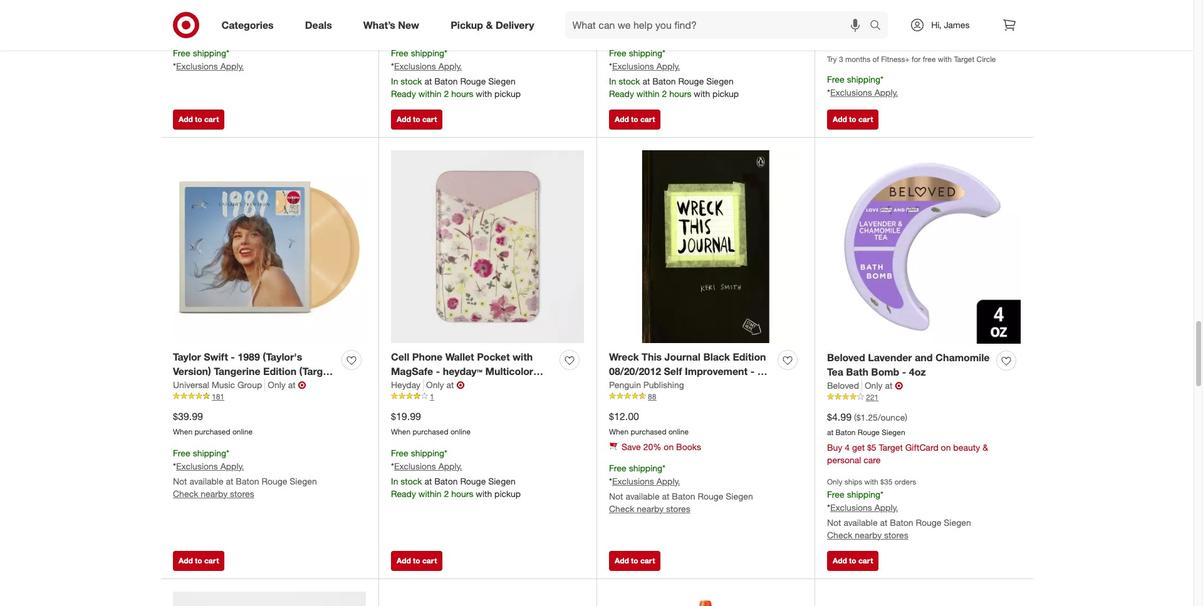 Task type: locate. For each thing, give the bounding box(es) containing it.
edition down the (taylor's
[[263, 365, 297, 378]]

on inside $4.99 ( $1.25 /ounce ) at baton rouge siegen buy 4 get $5 target giftcard on beauty & personal care
[[941, 442, 951, 453]]

free shipping * * exclusions apply. for try 3 months of fitness+ for free with target circle
[[827, 74, 898, 98]]

181 link
[[173, 392, 366, 403]]

free down personal
[[827, 489, 845, 500]]

free shipping * * exclusions apply. not available at baton rouge siegen check nearby stores down books
[[609, 463, 753, 514]]

online
[[232, 27, 253, 36], [451, 27, 471, 36], [669, 27, 689, 36], [232, 427, 253, 437], [451, 427, 471, 437], [669, 427, 689, 437]]

stores for vinyl)
[[230, 489, 254, 499]]

0 vertical spatial &
[[486, 19, 493, 31]]

$39.99
[[173, 411, 203, 423]]

$79.99
[[649, 10, 679, 23]]

shipping down '$34.99 when purchased online'
[[411, 48, 444, 58]]

ready for -
[[609, 88, 634, 99]]

181
[[212, 392, 224, 402]]

apply. down $35
[[875, 502, 898, 513]]

this
[[642, 351, 662, 364]]

beloved up tea
[[827, 352, 865, 364]]

siegen inside $4.99 ( $1.25 /ounce ) at baton rouge siegen buy 4 get $5 target giftcard on beauty & personal care
[[882, 428, 905, 437]]

- inside beloved lavender and chamomile tea bath bomb - 4oz
[[902, 366, 906, 379]]

beloved for beloved only at ¬
[[827, 380, 859, 391]]

free shipping * * exclusions apply. in stock at  baton rouge siegen ready within 2 hours with pickup down $69.99 - $79.99 when purchased online
[[609, 48, 739, 99]]

(taylor's
[[263, 351, 302, 364]]

free shipping * * exclusions apply. not available at baton rouge siegen check nearby stores for keri
[[609, 463, 753, 514]]

ready for when
[[391, 88, 416, 99]]

siegen for "exclusions apply." button under $19.99 when purchased online
[[488, 476, 516, 487]]

2 horizontal spatial available
[[844, 517, 878, 528]]

target right $5
[[879, 442, 903, 453]]

1 vertical spatial check
[[609, 504, 635, 514]]

1 vertical spatial edition
[[263, 365, 297, 378]]

stock down $69.99 - $79.99 when purchased online
[[619, 76, 640, 86]]

when down $39.99
[[173, 427, 193, 437]]

pickup for $79.99
[[713, 88, 739, 99]]

1 horizontal spatial check nearby stores button
[[609, 503, 690, 516]]

when down the $69.99
[[609, 27, 629, 36]]

when inside $45.00 when purchased online
[[173, 27, 193, 36]]

online inside $45.00 when purchased online
[[232, 27, 253, 36]]

floral
[[391, 380, 418, 392]]

when for $19.99
[[391, 427, 411, 437]]

2 vertical spatial check nearby stores button
[[827, 529, 909, 542]]

shipping
[[193, 48, 226, 58], [411, 48, 444, 58], [629, 48, 663, 58], [847, 74, 881, 85], [193, 448, 226, 459], [411, 448, 444, 459], [629, 463, 663, 474], [847, 489, 881, 500]]

taylor swift - 1989 (taylor's version) tangerine edition (target exclusive, vinyl) image
[[173, 150, 366, 343], [173, 150, 366, 343]]

at down $39.99 when purchased online
[[226, 476, 233, 487]]

1 horizontal spatial target
[[954, 54, 975, 64]]

only left ships at the bottom of the page
[[827, 477, 843, 487]]

2 vertical spatial stores
[[884, 530, 909, 541]]

0 vertical spatial beloved
[[827, 352, 865, 364]]

1 vertical spatial (
[[854, 412, 857, 423]]

¬ down bomb
[[895, 380, 903, 392]]

2 horizontal spatial not
[[827, 517, 841, 528]]

pickup for purchased
[[495, 88, 521, 99]]

2 for purchased
[[444, 88, 449, 99]]

hours for purchased
[[451, 88, 473, 99]]

1 horizontal spatial ¬
[[457, 379, 465, 392]]

edition up by at the right bottom of the page
[[733, 351, 766, 364]]

0 vertical spatial target
[[954, 54, 975, 64]]

)
[[722, 380, 725, 392], [905, 412, 908, 423]]

free shipping * * exclusions apply. not available at baton rouge siegen check nearby stores down $39.99 when purchased online
[[173, 448, 317, 499]]

0 horizontal spatial on
[[664, 442, 674, 452]]

only inside only ships with $35 orders free shipping * * exclusions apply. not available at baton rouge siegen check nearby stores
[[827, 477, 843, 487]]

¬ down heyday™
[[457, 379, 465, 392]]

edition
[[733, 351, 766, 364], [263, 365, 297, 378]]

not for wreck this journal black edition 08/20/2012 self improvement - by keri smith ( paperback )
[[609, 491, 623, 502]]

apply. down $69.99 - $79.99 when purchased online
[[657, 61, 680, 71]]

journal
[[665, 351, 701, 364]]

apply.
[[220, 61, 244, 71], [439, 61, 462, 71], [657, 61, 680, 71], [875, 87, 898, 98], [220, 461, 244, 472], [439, 461, 462, 472], [657, 476, 680, 487], [875, 502, 898, 513]]

purchased down $39.99
[[195, 427, 230, 437]]

1 horizontal spatial available
[[626, 491, 660, 502]]

shipping down $45.00 when purchased online
[[193, 48, 226, 58]]

free shipping * * exclusions apply.
[[173, 48, 244, 71], [827, 74, 898, 98]]

when for $39.99
[[173, 427, 193, 437]]

1 horizontal spatial free shipping * * exclusions apply.
[[827, 74, 898, 98]]

2 beloved from the top
[[827, 380, 859, 391]]

free shipping * * exclusions apply. not available at baton rouge siegen check nearby stores for vinyl)
[[173, 448, 317, 499]]

0 vertical spatial edition
[[733, 351, 766, 364]]

(target
[[299, 365, 332, 378]]

0 horizontal spatial nearby
[[201, 489, 228, 499]]

apply. down 'pickup'
[[439, 61, 462, 71]]

at down bomb
[[885, 380, 893, 391]]

heyday only at ¬
[[391, 379, 465, 392]]

4
[[845, 442, 850, 453]]

cell phone wallet pocket with magsafe - heyday™ multicolor floral image
[[391, 150, 584, 343], [391, 150, 584, 343]]

lavender
[[868, 352, 912, 364]]

shipping down ships at the bottom of the page
[[847, 489, 881, 500]]

0 vertical spatial available
[[190, 476, 224, 487]]

when down $34.99
[[391, 27, 411, 36]]

0 horizontal spatial check
[[173, 489, 198, 499]]

on right '20%'
[[664, 442, 674, 452]]

221
[[866, 393, 879, 402]]

available down ships at the bottom of the page
[[844, 517, 878, 528]]

0 horizontal spatial available
[[190, 476, 224, 487]]

purchased
[[195, 27, 230, 36], [413, 27, 448, 36], [631, 27, 667, 36], [195, 427, 230, 437], [413, 427, 448, 437], [631, 427, 667, 437]]

purchased inside $39.99 when purchased online
[[195, 427, 230, 437]]

0 horizontal spatial stores
[[230, 489, 254, 499]]

pickup & delivery
[[451, 19, 534, 31]]

1 vertical spatial target
[[879, 442, 903, 453]]

$12.00 when purchased online
[[609, 411, 689, 437]]

1 vertical spatial free shipping * * exclusions apply.
[[827, 74, 898, 98]]

( inside $4.99 ( $1.25 /ounce ) at baton rouge siegen buy 4 get $5 target giftcard on beauty & personal care
[[854, 412, 857, 423]]

1 vertical spatial check nearby stores button
[[609, 503, 690, 516]]

¬ down the (target
[[298, 379, 306, 392]]

exclusions down ships at the bottom of the page
[[830, 502, 872, 513]]

get
[[852, 442, 865, 453]]

nearby
[[201, 489, 228, 499], [637, 504, 664, 514], [855, 530, 882, 541]]

0 vertical spatial (
[[662, 380, 665, 392]]

2 horizontal spatial nearby
[[855, 530, 882, 541]]

pickup
[[451, 19, 483, 31]]

beloved for beloved lavender and chamomile tea bath bomb - 4oz
[[827, 352, 865, 364]]

1 horizontal spatial stores
[[666, 504, 690, 514]]

- left 4oz
[[902, 366, 906, 379]]

add to cart
[[179, 115, 219, 124], [397, 115, 437, 124], [615, 115, 655, 124], [833, 115, 873, 124], [179, 557, 219, 566], [397, 557, 437, 566], [615, 557, 655, 566], [833, 557, 873, 566]]

when down $12.00
[[609, 427, 629, 437]]

not for taylor swift - 1989 (taylor's version) tangerine edition (target exclusive, vinyl)
[[173, 476, 187, 487]]

deals link
[[294, 11, 348, 39]]

1 horizontal spatial free shipping * * exclusions apply. not available at baton rouge siegen check nearby stores
[[609, 463, 753, 514]]

apply. down categories
[[220, 61, 244, 71]]

pocket
[[477, 351, 510, 364]]

1 horizontal spatial &
[[983, 442, 988, 453]]

target left circle
[[954, 54, 975, 64]]

online for $45.00
[[232, 27, 253, 36]]

stores inside only ships with $35 orders free shipping * * exclusions apply. not available at baton rouge siegen check nearby stores
[[884, 530, 909, 541]]

1 horizontal spatial (
[[854, 412, 857, 423]]

tangerine
[[214, 365, 260, 378]]

available down '20%'
[[626, 491, 660, 502]]

- up tangerine
[[231, 351, 235, 364]]

available down $39.99 when purchased online
[[190, 476, 224, 487]]

sale
[[827, 25, 844, 36]]

cell phone wallet pocket with magsafe - heyday™ multicolor floral
[[391, 351, 533, 392]]

purchased for $45.00
[[195, 27, 230, 36]]

0 horizontal spatial target
[[879, 442, 903, 453]]

wallet
[[445, 351, 474, 364]]

- inside $69.99 - $79.99 when purchased online
[[642, 10, 646, 23]]

only up 181 link
[[268, 380, 286, 390]]

exclusions apply. button
[[176, 60, 244, 73], [394, 60, 462, 73], [612, 60, 680, 73], [830, 86, 898, 99], [176, 460, 244, 473], [394, 460, 462, 473], [612, 475, 680, 488], [830, 502, 898, 514]]

purchased down $34.99
[[413, 27, 448, 36]]

stores for keri
[[666, 504, 690, 514]]

wreck this journal black edition 08/20/2012 self improvement - by keri smith ( paperback ) link
[[609, 351, 773, 392]]

1 vertical spatial not
[[609, 491, 623, 502]]

siegen for "exclusions apply." button under $39.99 when purchased online
[[290, 476, 317, 487]]

1 vertical spatial available
[[626, 491, 660, 502]]

within for $79.99
[[637, 88, 660, 99]]

(
[[662, 380, 665, 392], [854, 412, 857, 423]]

$199.99 - $229.99 sale
[[827, 11, 908, 36]]

at inside only ships with $35 orders free shipping * * exclusions apply. not available at baton rouge siegen check nearby stores
[[880, 517, 888, 528]]

2 horizontal spatial stores
[[884, 530, 909, 541]]

at inside beloved only at ¬
[[885, 380, 893, 391]]

online inside $12.00 when purchased online
[[669, 427, 689, 437]]

20%
[[643, 442, 661, 452]]

1 horizontal spatial nearby
[[637, 504, 664, 514]]

when down $19.99
[[391, 427, 411, 437]]

by
[[757, 365, 770, 378]]

0 horizontal spatial check nearby stores button
[[173, 488, 254, 500]]

2 vertical spatial nearby
[[855, 530, 882, 541]]

rouge
[[460, 76, 486, 86], [678, 76, 704, 86], [858, 428, 880, 437], [262, 476, 287, 487], [460, 476, 486, 487], [698, 491, 724, 502], [916, 517, 942, 528]]

purchased for $39.99
[[195, 427, 230, 437]]

( inside the wreck this journal black edition 08/20/2012 self improvement - by keri smith ( paperback )
[[662, 380, 665, 392]]

free shipping * * exclusions apply. down $45.00 when purchased online
[[173, 48, 244, 71]]

music
[[212, 380, 235, 390]]

2 vertical spatial check
[[827, 530, 853, 541]]

2 vertical spatial not
[[827, 517, 841, 528]]

purchased down $19.99
[[413, 427, 448, 437]]

$45.00 when purchased online
[[173, 10, 253, 36]]

when inside $69.99 - $79.99 when purchased online
[[609, 27, 629, 36]]

0 horizontal spatial edition
[[263, 365, 297, 378]]

group
[[237, 380, 262, 390]]

at up buy
[[827, 428, 834, 437]]

) down the 221 link
[[905, 412, 908, 423]]

when inside $12.00 when purchased online
[[609, 427, 629, 437]]

- up the heyday only at ¬
[[436, 365, 440, 378]]

at down heyday™
[[447, 380, 454, 390]]

beloved lavender and chamomile tea bath bomb - 4oz link
[[827, 351, 991, 380]]

with
[[938, 54, 952, 64], [476, 88, 492, 99], [694, 88, 710, 99], [513, 351, 533, 364], [865, 477, 879, 487], [476, 489, 492, 499]]

gatorade 30oz gx plastic water bottle image
[[609, 592, 802, 607], [609, 592, 802, 607]]

only ships with $35 orders free shipping * * exclusions apply. not available at baton rouge siegen check nearby stores
[[827, 477, 971, 541]]

1 vertical spatial beloved
[[827, 380, 859, 391]]

at down '$34.99 when purchased online'
[[425, 76, 432, 86]]

baton inside only ships with $35 orders free shipping * * exclusions apply. not available at baton rouge siegen check nearby stores
[[890, 517, 914, 528]]

2 horizontal spatial check
[[827, 530, 853, 541]]

stores
[[230, 489, 254, 499], [666, 504, 690, 514], [884, 530, 909, 541]]

when inside $19.99 when purchased online
[[391, 427, 411, 437]]

shipping down '20%'
[[629, 463, 663, 474]]

within for purchased
[[419, 88, 442, 99]]

- inside 'taylor swift - 1989 (taylor's version) tangerine edition (target exclusive, vinyl)'
[[231, 351, 235, 364]]

nearby inside only ships with $35 orders free shipping * * exclusions apply. not available at baton rouge siegen check nearby stores
[[855, 530, 882, 541]]

target
[[954, 54, 975, 64], [879, 442, 903, 453]]

0 horizontal spatial )
[[722, 380, 725, 392]]

buy
[[827, 442, 843, 453]]

) inside the wreck this journal black edition 08/20/2012 self improvement - by keri smith ( paperback )
[[722, 380, 725, 392]]

& right 'pickup'
[[486, 19, 493, 31]]

0 vertical spatial )
[[722, 380, 725, 392]]

1 horizontal spatial )
[[905, 412, 908, 423]]

siegen for "exclusions apply." button under '$34.99 when purchased online'
[[488, 76, 516, 86]]

¬ for cell phone wallet pocket with magsafe - heyday™ multicolor floral
[[457, 379, 465, 392]]

exclusions apply. button down $19.99 when purchased online
[[394, 460, 462, 473]]

0 horizontal spatial (
[[662, 380, 665, 392]]

/ounce
[[878, 412, 905, 423]]

purchased inside '$34.99 when purchased online'
[[413, 27, 448, 36]]

universal music group only at ¬
[[173, 379, 306, 392]]

purchased inside $19.99 when purchased online
[[413, 427, 448, 437]]

purchased inside $69.99 - $79.99 when purchased online
[[631, 27, 667, 36]]

*
[[226, 48, 229, 58], [444, 48, 447, 58], [663, 48, 666, 58], [173, 61, 176, 71], [391, 61, 394, 71], [609, 61, 612, 71], [881, 74, 884, 85], [827, 87, 830, 98], [226, 448, 229, 459], [444, 448, 447, 459], [173, 461, 176, 472], [391, 461, 394, 472], [663, 463, 666, 474], [609, 476, 612, 487], [881, 489, 884, 500], [827, 502, 830, 513]]

0 horizontal spatial not
[[173, 476, 187, 487]]

apply. down save 20% on books
[[657, 476, 680, 487]]

when inside '$34.99 when purchased online'
[[391, 27, 411, 36]]

magsafe
[[391, 365, 433, 378]]

only up 221
[[865, 380, 883, 391]]

beloved
[[827, 352, 865, 364], [827, 380, 859, 391]]

apply. down $39.99 when purchased online
[[220, 461, 244, 472]]

0 vertical spatial nearby
[[201, 489, 228, 499]]

0 horizontal spatial ¬
[[298, 379, 306, 392]]

in for when
[[391, 76, 398, 86]]

online inside $19.99 when purchased online
[[451, 427, 471, 437]]

2 vertical spatial available
[[844, 517, 878, 528]]

1 vertical spatial stores
[[666, 504, 690, 514]]

only up "1"
[[426, 380, 444, 390]]

shipping down $19.99 when purchased online
[[411, 448, 444, 459]]

- left by at the right bottom of the page
[[751, 365, 755, 378]]

0 horizontal spatial free shipping * * exclusions apply.
[[173, 48, 244, 71]]

to
[[195, 115, 202, 124], [413, 115, 420, 124], [631, 115, 638, 124], [849, 115, 857, 124], [195, 557, 202, 566], [413, 557, 420, 566], [631, 557, 638, 566], [849, 557, 857, 566]]

- right the $199.99 on the right top
[[866, 11, 870, 23]]

at inside $4.99 ( $1.25 /ounce ) at baton rouge siegen buy 4 get $5 target giftcard on beauty & personal care
[[827, 428, 834, 437]]

purchased up '20%'
[[631, 427, 667, 437]]

) down improvement
[[722, 380, 725, 392]]

1 horizontal spatial not
[[609, 491, 623, 502]]

beloved inside beloved lavender and chamomile tea bath bomb - 4oz
[[827, 352, 865, 364]]

1 vertical spatial &
[[983, 442, 988, 453]]

wired on-ear headphones - heyday™ image
[[173, 592, 366, 607], [173, 592, 366, 607]]

siegen for "exclusions apply." button underneath $69.99 - $79.99 when purchased online
[[706, 76, 734, 86]]

online inside '$34.99 when purchased online'
[[451, 27, 471, 36]]

purchased down $45.00
[[195, 27, 230, 36]]

purchased inside $45.00 when purchased online
[[195, 27, 230, 36]]

free shipping * * exclusions apply. in stock at  baton rouge siegen ready within 2 hours with pickup
[[391, 48, 521, 99], [609, 48, 739, 99], [391, 448, 521, 499]]

purchased inside $12.00 when purchased online
[[631, 427, 667, 437]]

cart
[[204, 115, 219, 124], [422, 115, 437, 124], [640, 115, 655, 124], [859, 115, 873, 124], [204, 557, 219, 566], [422, 557, 437, 566], [640, 557, 655, 566], [859, 557, 873, 566]]

when down $45.00
[[173, 27, 193, 36]]

delivery
[[496, 19, 534, 31]]

free shipping * * exclusions apply. down the 'months' on the top right of page
[[827, 74, 898, 98]]

free shipping * * exclusions apply. in stock at  baton rouge siegen ready within 2 hours with pickup down 'pickup'
[[391, 48, 521, 99]]

when for $34.99
[[391, 27, 411, 36]]

( right 88
[[662, 380, 665, 392]]

1 vertical spatial )
[[905, 412, 908, 423]]

2 horizontal spatial ¬
[[895, 380, 903, 392]]

exclusions inside only ships with $35 orders free shipping * * exclusions apply. not available at baton rouge siegen check nearby stores
[[830, 502, 872, 513]]

deals
[[305, 19, 332, 31]]

purchased for $19.99
[[413, 427, 448, 437]]

wreck this journal black edition 08/20/2012 self improvement - by keri smith ( paperback ) image
[[609, 150, 802, 343]]

free inside only ships with $35 orders free shipping * * exclusions apply. not available at baton rouge siegen check nearby stores
[[827, 489, 845, 500]]

0 horizontal spatial free shipping * * exclusions apply. not available at baton rouge siegen check nearby stores
[[173, 448, 317, 499]]

on left beauty
[[941, 442, 951, 453]]

exclusions apply. button down '$34.99 when purchased online'
[[394, 60, 462, 73]]

2 horizontal spatial check nearby stores button
[[827, 529, 909, 542]]

stock for when
[[401, 76, 422, 86]]

check inside only ships with $35 orders free shipping * * exclusions apply. not available at baton rouge siegen check nearby stores
[[827, 530, 853, 541]]

- right the $69.99
[[642, 10, 646, 23]]

with inside cell phone wallet pocket with magsafe - heyday™ multicolor floral
[[513, 351, 533, 364]]

beloved lavender and chamomile tea bath bomb - 4oz image
[[827, 150, 1021, 344], [827, 150, 1021, 344]]

0 vertical spatial check
[[173, 489, 198, 499]]

add to cart button
[[173, 110, 225, 130], [391, 110, 443, 130], [609, 110, 661, 130], [827, 110, 879, 130], [173, 552, 225, 572], [391, 552, 443, 572], [609, 552, 661, 572], [827, 552, 879, 572]]

beloved lavender and chamomile tea bath bomb - 4oz
[[827, 352, 990, 379]]

in
[[391, 76, 398, 86], [609, 76, 616, 86], [391, 476, 398, 487]]

online inside $39.99 when purchased online
[[232, 427, 253, 437]]

nearby for vinyl)
[[201, 489, 228, 499]]

0 vertical spatial stores
[[230, 489, 254, 499]]

beloved inside beloved only at ¬
[[827, 380, 859, 391]]

$5
[[867, 442, 877, 453]]

at down $35
[[880, 517, 888, 528]]

0 vertical spatial not
[[173, 476, 187, 487]]

when
[[173, 27, 193, 36], [391, 27, 411, 36], [609, 27, 629, 36], [173, 427, 193, 437], [391, 427, 411, 437], [609, 427, 629, 437]]

categories
[[222, 19, 274, 31]]

apply. down $19.99 when purchased online
[[439, 461, 462, 472]]

only
[[268, 380, 286, 390], [426, 380, 444, 390], [865, 380, 883, 391], [827, 477, 843, 487]]

beloved down tea
[[827, 380, 859, 391]]

( right $4.99
[[854, 412, 857, 423]]

edition inside the wreck this journal black edition 08/20/2012 self improvement - by keri smith ( paperback )
[[733, 351, 766, 364]]

0 vertical spatial free shipping * * exclusions apply.
[[173, 48, 244, 71]]

free shipping * * exclusions apply. in stock at  baton rouge siegen ready within 2 hours with pickup down $19.99 when purchased online
[[391, 448, 521, 499]]

orders
[[895, 477, 916, 487]]

0 vertical spatial check nearby stores button
[[173, 488, 254, 500]]

1 vertical spatial nearby
[[637, 504, 664, 514]]

0 horizontal spatial &
[[486, 19, 493, 31]]

1 beloved from the top
[[827, 352, 865, 364]]

at down $69.99 - $79.99 when purchased online
[[643, 76, 650, 86]]

chamomile
[[936, 352, 990, 364]]

stock down new
[[401, 76, 422, 86]]

ships
[[845, 477, 863, 487]]

1 horizontal spatial check
[[609, 504, 635, 514]]

purchased down the $79.99
[[631, 27, 667, 36]]

nearby for keri
[[637, 504, 664, 514]]

1 horizontal spatial edition
[[733, 351, 766, 364]]

& right beauty
[[983, 442, 988, 453]]

1 horizontal spatial on
[[941, 442, 951, 453]]

when inside $39.99 when purchased online
[[173, 427, 193, 437]]



Task type: describe. For each thing, give the bounding box(es) containing it.
categories link
[[211, 11, 289, 39]]

2 for $79.99
[[662, 88, 667, 99]]

- inside the wreck this journal black edition 08/20/2012 self improvement - by keri smith ( paperback )
[[751, 365, 755, 378]]

save 20% on books
[[622, 442, 701, 452]]

only inside 'universal music group only at ¬'
[[268, 380, 286, 390]]

taylor swift - 1989 (taylor's version) tangerine edition (target exclusive, vinyl) link
[[173, 351, 337, 392]]

shipping down $39.99 when purchased online
[[193, 448, 226, 459]]

swift
[[204, 351, 228, 364]]

free down what's new link
[[391, 48, 408, 58]]

& inside $4.99 ( $1.25 /ounce ) at baton rouge siegen buy 4 get $5 target giftcard on beauty & personal care
[[983, 442, 988, 453]]

¬ for beloved lavender and chamomile tea bath bomb - 4oz
[[895, 380, 903, 392]]

1
[[430, 392, 434, 402]]

wreck
[[609, 351, 639, 364]]

exclusions apply. button down ships at the bottom of the page
[[830, 502, 898, 514]]

heyday
[[391, 380, 421, 390]]

88 link
[[609, 392, 802, 403]]

exclusions down save at the right
[[612, 476, 654, 487]]

exclusive,
[[173, 380, 220, 392]]

online for $34.99
[[451, 27, 471, 36]]

heyday™
[[443, 365, 483, 378]]

3
[[839, 54, 843, 64]]

08/20/2012
[[609, 365, 661, 378]]

what's
[[363, 19, 395, 31]]

rouge inside $4.99 ( $1.25 /ounce ) at baton rouge siegen buy 4 get $5 target giftcard on beauty & personal care
[[858, 428, 880, 437]]

wreck this journal black edition 08/20/2012 self improvement - by keri smith ( paperback )
[[609, 351, 770, 392]]

apply. down fitness+
[[875, 87, 898, 98]]

exclusions down $45.00 when purchased online
[[176, 61, 218, 71]]

check for wreck this journal black edition 08/20/2012 self improvement - by keri smith ( paperback )
[[609, 504, 635, 514]]

stock for -
[[619, 76, 640, 86]]

beauty
[[953, 442, 980, 453]]

penguin publishing
[[609, 380, 684, 390]]

baton inside $4.99 ( $1.25 /ounce ) at baton rouge siegen buy 4 get $5 target giftcard on beauty & personal care
[[836, 428, 856, 437]]

) inside $4.99 ( $1.25 /ounce ) at baton rouge siegen buy 4 get $5 target giftcard on beauty & personal care
[[905, 412, 908, 423]]

free down save at the right
[[609, 463, 627, 474]]

beloved link
[[827, 380, 862, 392]]

purchased for $34.99
[[413, 27, 448, 36]]

james
[[944, 19, 970, 30]]

$34.99 when purchased online
[[391, 10, 471, 36]]

$39.99 when purchased online
[[173, 411, 253, 437]]

when for $12.00
[[609, 427, 629, 437]]

rouge inside only ships with $35 orders free shipping * * exclusions apply. not available at baton rouge siegen check nearby stores
[[916, 517, 942, 528]]

$19.99
[[391, 411, 421, 423]]

free down $45.00
[[173, 48, 190, 58]]

exclusions down $69.99 - $79.99 when purchased online
[[612, 61, 654, 71]]

$34.99
[[391, 10, 421, 23]]

$19.99 when purchased online
[[391, 411, 471, 437]]

bomb
[[871, 366, 900, 379]]

hours for $79.99
[[669, 88, 692, 99]]

$4.99 ( $1.25 /ounce ) at baton rouge siegen buy 4 get $5 target giftcard on beauty & personal care
[[827, 411, 988, 465]]

at down save 20% on books
[[662, 491, 670, 502]]

improvement
[[685, 365, 748, 378]]

personal
[[827, 455, 861, 465]]

free shipping * * exclusions apply. in stock at  baton rouge siegen ready within 2 hours with pickup for $79.99
[[609, 48, 739, 99]]

fitness+
[[881, 54, 910, 64]]

and
[[915, 352, 933, 364]]

tea
[[827, 366, 844, 379]]

exclusions down $19.99 when purchased online
[[394, 461, 436, 472]]

exclusions down the 'months' on the top right of page
[[830, 87, 872, 98]]

online for $19.99
[[451, 427, 471, 437]]

free shipping * * exclusions apply. in stock at  baton rouge siegen ready within 2 hours with pickup for purchased
[[391, 48, 521, 99]]

with inside only ships with $35 orders free shipping * * exclusions apply. not available at baton rouge siegen check nearby stores
[[865, 477, 879, 487]]

exclusions down new
[[394, 61, 436, 71]]

free
[[923, 54, 936, 64]]

free shipping * * exclusions apply. for when purchased online
[[173, 48, 244, 71]]

heyday link
[[391, 379, 424, 392]]

exclusions apply. button down the 'months' on the top right of page
[[830, 86, 898, 99]]

beloved only at ¬
[[827, 380, 903, 392]]

smith
[[631, 380, 659, 392]]

penguin publishing link
[[609, 379, 684, 392]]

$69.99 - $79.99 when purchased online
[[609, 10, 689, 36]]

$4.99
[[827, 411, 852, 424]]

purchased for $12.00
[[631, 427, 667, 437]]

$199.99
[[827, 11, 863, 23]]

221 link
[[827, 392, 1021, 403]]

check nearby stores button for keri
[[609, 503, 690, 516]]

1989
[[238, 351, 260, 364]]

check nearby stores button for vinyl)
[[173, 488, 254, 500]]

88
[[648, 392, 656, 402]]

$229.99
[[872, 11, 908, 23]]

universal music group link
[[173, 379, 265, 392]]

when for $45.00
[[173, 27, 193, 36]]

1 link
[[391, 392, 584, 403]]

cell
[[391, 351, 409, 364]]

check for taylor swift - 1989 (taylor's version) tangerine edition (target exclusive, vinyl)
[[173, 489, 198, 499]]

for
[[912, 54, 921, 64]]

universal
[[173, 380, 209, 390]]

try
[[827, 54, 837, 64]]

target inside $4.99 ( $1.25 /ounce ) at baton rouge siegen buy 4 get $5 target giftcard on beauty & personal care
[[879, 442, 903, 453]]

at down $19.99 when purchased online
[[425, 476, 432, 487]]

exclusions down $39.99 when purchased online
[[176, 461, 218, 472]]

$35
[[881, 477, 893, 487]]

at inside the heyday only at ¬
[[447, 380, 454, 390]]

shipping down $69.99 - $79.99 when purchased online
[[629, 48, 663, 58]]

online for $39.99
[[232, 427, 253, 437]]

search button
[[864, 11, 895, 41]]

search
[[864, 20, 895, 32]]

new
[[398, 19, 419, 31]]

black
[[703, 351, 730, 364]]

free down $19.99
[[391, 448, 408, 459]]

vinyl)
[[223, 380, 249, 392]]

try 3 months of fitness+ for free with target circle
[[827, 54, 996, 64]]

- inside $199.99 - $229.99 sale
[[866, 11, 870, 23]]

exclusions apply. button down '20%'
[[612, 475, 680, 488]]

publishing
[[644, 380, 684, 390]]

exclusions apply. button down $39.99 when purchased online
[[176, 460, 244, 473]]

online for $12.00
[[669, 427, 689, 437]]

available for vinyl)
[[190, 476, 224, 487]]

of
[[873, 54, 879, 64]]

shipping inside only ships with $35 orders free shipping * * exclusions apply. not available at baton rouge siegen check nearby stores
[[847, 489, 881, 500]]

$69.99
[[609, 10, 639, 23]]

apply. inside only ships with $35 orders free shipping * * exclusions apply. not available at baton rouge siegen check nearby stores
[[875, 502, 898, 513]]

stock down $19.99 when purchased online
[[401, 476, 422, 487]]

phone
[[412, 351, 443, 364]]

in for -
[[609, 76, 616, 86]]

free down the $69.99
[[609, 48, 627, 58]]

available inside only ships with $35 orders free shipping * * exclusions apply. not available at baton rouge siegen check nearby stores
[[844, 517, 878, 528]]

hi, james
[[931, 19, 970, 30]]

pickup & delivery link
[[440, 11, 550, 39]]

$45.00
[[173, 10, 203, 23]]

- inside cell phone wallet pocket with magsafe - heyday™ multicolor floral
[[436, 365, 440, 378]]

not inside only ships with $35 orders free shipping * * exclusions apply. not available at baton rouge siegen check nearby stores
[[827, 517, 841, 528]]

online inside $69.99 - $79.99 when purchased online
[[669, 27, 689, 36]]

paperback
[[667, 380, 719, 392]]

$12.00
[[609, 411, 639, 423]]

shipping down the 'months' on the top right of page
[[847, 74, 881, 85]]

version)
[[173, 365, 211, 378]]

siegen inside only ships with $35 orders free shipping * * exclusions apply. not available at baton rouge siegen check nearby stores
[[944, 517, 971, 528]]

only inside the heyday only at ¬
[[426, 380, 444, 390]]

months
[[845, 54, 871, 64]]

exclusions apply. button down $45.00 when purchased online
[[176, 60, 244, 73]]

4oz
[[909, 366, 926, 379]]

free down try
[[827, 74, 845, 85]]

siegen for "exclusions apply." button under '20%'
[[726, 491, 753, 502]]

edition inside 'taylor swift - 1989 (taylor's version) tangerine edition (target exclusive, vinyl)'
[[263, 365, 297, 378]]

exclusions apply. button down $69.99 - $79.99 when purchased online
[[612, 60, 680, 73]]

only inside beloved only at ¬
[[865, 380, 883, 391]]

what's new link
[[353, 11, 435, 39]]

available for keri
[[626, 491, 660, 502]]

keri
[[609, 380, 628, 392]]

free down $39.99
[[173, 448, 190, 459]]

bath
[[846, 366, 869, 379]]

multicolor
[[485, 365, 533, 378]]

What can we help you find? suggestions appear below search field
[[565, 11, 873, 39]]

at inside 'universal music group only at ¬'
[[288, 380, 296, 390]]



Task type: vqa. For each thing, say whether or not it's contained in the screenshot.
"Blocks"
no



